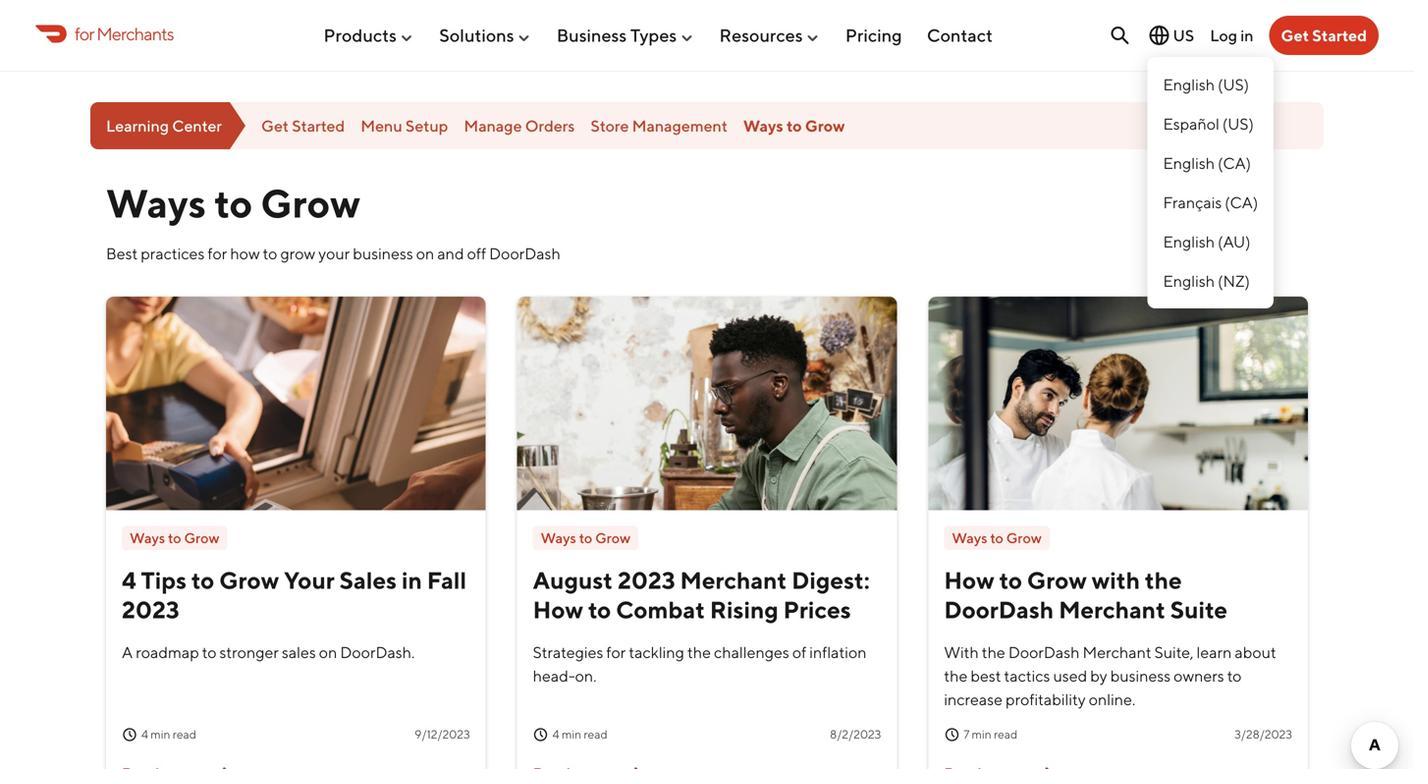 Task type: locate. For each thing, give the bounding box(es) containing it.
merchant up the by
[[1083, 643, 1152, 661]]

how to use the doordash merchant suite image
[[928, 297, 1308, 510]]

2023 down tips
[[122, 596, 179, 624]]

1 horizontal spatial arrow right link
[[533, 758, 650, 769]]

suite
[[1171, 596, 1228, 624]]

english (nz)
[[1163, 272, 1250, 290]]

how
[[944, 566, 995, 594], [533, 596, 583, 624]]

(us) right español
[[1223, 114, 1254, 133]]

roadmap
[[136, 643, 199, 661]]

for left merchants
[[75, 23, 94, 44]]

setup
[[406, 116, 448, 135]]

0 horizontal spatial started
[[292, 116, 345, 135]]

4
[[122, 566, 136, 594], [141, 727, 148, 741], [553, 727, 560, 741]]

2 arrow right image from the left
[[619, 758, 650, 769]]

on right sales
[[319, 643, 337, 661]]

1 vertical spatial on
[[319, 643, 337, 661]]

1 vertical spatial (ca)
[[1225, 193, 1258, 212]]

0 horizontal spatial for
[[75, 23, 94, 44]]

(ca) up français (ca)
[[1218, 154, 1251, 172]]

sales
[[339, 566, 397, 594]]

english inside "english (nz)" button
[[1163, 272, 1215, 290]]

2 min from the left
[[562, 727, 582, 741]]

stronger
[[220, 643, 279, 661]]

grow
[[805, 116, 845, 135], [261, 180, 360, 226], [184, 529, 219, 546], [595, 529, 631, 546], [1007, 529, 1042, 546], [219, 566, 279, 594], [1027, 566, 1087, 594]]

english up español
[[1163, 75, 1215, 94]]

business types link
[[557, 17, 695, 54]]

1 vertical spatial how
[[533, 596, 583, 624]]

merchant down with
[[1059, 596, 1166, 624]]

get right log in
[[1281, 26, 1309, 45]]

0 horizontal spatial 2023
[[122, 596, 179, 624]]

0 vertical spatial how
[[944, 566, 995, 594]]

contact
[[927, 25, 993, 46]]

english down français
[[1163, 232, 1215, 251]]

to inside how to grow with the doordash merchant suite
[[999, 566, 1022, 594]]

español (us) button
[[1148, 104, 1274, 143]]

read for 4 tips to grow your sales in fall 2023
[[173, 727, 196, 741]]

ways for august 2023 merchant digest: how to combat rising prices
[[541, 529, 576, 546]]

started inside button
[[1313, 26, 1367, 45]]

1 horizontal spatial started
[[1313, 26, 1367, 45]]

1 arrow right link from the left
[[122, 758, 239, 769]]

2 horizontal spatial min
[[972, 727, 992, 741]]

to inside 4 tips to grow your sales in fall 2023
[[191, 566, 214, 594]]

business right your
[[353, 244, 413, 263]]

1 read from the left
[[173, 727, 196, 741]]

prices
[[783, 596, 851, 624]]

the right tackling
[[687, 643, 711, 661]]

get right center
[[261, 116, 289, 135]]

arrow right link for august 2023 merchant digest: how to combat rising prices
[[533, 758, 650, 769]]

2 horizontal spatial arrow right image
[[1030, 758, 1061, 769]]

(us) up español (us) button
[[1218, 75, 1249, 94]]

1 horizontal spatial for
[[208, 244, 227, 263]]

1 horizontal spatial how
[[944, 566, 995, 594]]

merchant inside with the doordash merchant suite, learn about the best tactics used by business owners to increase profitability online.
[[1083, 643, 1152, 661]]

products link
[[324, 17, 414, 54]]

2 time line image from the left
[[533, 727, 549, 742]]

0 vertical spatial merchant
[[680, 566, 787, 594]]

arrow right image
[[207, 758, 239, 769], [619, 758, 650, 769], [1030, 758, 1061, 769]]

time line image for 4 tips to grow your sales in fall 2023
[[122, 727, 138, 742]]

read down on.
[[584, 727, 608, 741]]

business
[[557, 25, 627, 46]]

read down the roadmap
[[173, 727, 196, 741]]

1 horizontal spatial time line image
[[533, 727, 549, 742]]

3/28/2023
[[1235, 727, 1293, 741]]

english inside english (ca) button
[[1163, 154, 1215, 172]]

store management
[[591, 116, 728, 135]]

0 horizontal spatial how
[[533, 596, 583, 624]]

0 horizontal spatial read
[[173, 727, 196, 741]]

4 for 4 tips to grow your sales in fall 2023
[[141, 727, 148, 741]]

1 horizontal spatial get started
[[1281, 26, 1367, 45]]

products
[[324, 25, 397, 46]]

2 vertical spatial doordash
[[1009, 643, 1080, 661]]

0 horizontal spatial time line image
[[122, 727, 138, 742]]

time line image down "a"
[[122, 727, 138, 742]]

4 down "head-"
[[553, 727, 560, 741]]

0 horizontal spatial 4
[[122, 566, 136, 594]]

merchant inside how to grow with the doordash merchant suite
[[1059, 596, 1166, 624]]

the inside strategies for tackling the challenges of inflation head-on.
[[687, 643, 711, 661]]

on.
[[575, 666, 597, 685]]

ways to grow link for how to grow with the doordash merchant suite
[[944, 526, 1050, 550]]

arrow right image for prices
[[619, 758, 650, 769]]

0 vertical spatial business
[[353, 244, 413, 263]]

ways for how to grow with the doordash merchant suite
[[952, 529, 988, 546]]

0 horizontal spatial on
[[319, 643, 337, 661]]

1 vertical spatial get started
[[261, 116, 345, 135]]

english inside english (au) button
[[1163, 232, 1215, 251]]

1 horizontal spatial 4
[[141, 727, 148, 741]]

(ca) inside français (ca) button
[[1225, 193, 1258, 212]]

for inside strategies for tackling the challenges of inflation head-on.
[[606, 643, 626, 661]]

business up online.
[[1111, 666, 1171, 685]]

4 min read
[[141, 727, 196, 741], [553, 727, 608, 741]]

english for english (us)
[[1163, 75, 1215, 94]]

challenges
[[714, 643, 789, 661]]

0 horizontal spatial min
[[151, 727, 170, 741]]

get started right log in link
[[1281, 26, 1367, 45]]

for left how
[[208, 244, 227, 263]]

the down with on the bottom
[[944, 666, 968, 685]]

2023 inside 4 tips to grow your sales in fall 2023
[[122, 596, 179, 624]]

1 vertical spatial doordash
[[944, 596, 1054, 624]]

ways for 4 tips to grow your sales in fall 2023
[[130, 529, 165, 546]]

2 arrow right link from the left
[[533, 758, 650, 769]]

2 horizontal spatial read
[[994, 727, 1018, 741]]

english down english (au)
[[1163, 272, 1215, 290]]

merchant inside 'august 2023 merchant digest: how to combat rising prices'
[[680, 566, 787, 594]]

3 min from the left
[[972, 727, 992, 741]]

3 arrow right link from the left
[[944, 758, 1061, 769]]

1 4 min read from the left
[[141, 727, 196, 741]]

read
[[173, 727, 196, 741], [584, 727, 608, 741], [994, 727, 1018, 741]]

get
[[1281, 26, 1309, 45], [261, 116, 289, 135]]

0 vertical spatial started
[[1313, 26, 1367, 45]]

ways to grow link for august 2023 merchant digest: how to combat rising prices
[[533, 526, 639, 550]]

best
[[106, 244, 138, 263]]

2 vertical spatial merchant
[[1083, 643, 1152, 661]]

0 vertical spatial for
[[75, 23, 94, 44]]

(nz)
[[1218, 272, 1250, 290]]

0 vertical spatial 2023
[[618, 566, 675, 594]]

to inside 'august 2023 merchant digest: how to combat rising prices'
[[588, 596, 611, 624]]

blog hero 1208x1080 v190.01.01 image
[[517, 297, 897, 510]]

in inside 4 tips to grow your sales in fall 2023
[[402, 566, 422, 594]]

doordash
[[489, 244, 561, 263], [944, 596, 1054, 624], [1009, 643, 1080, 661]]

(ca) inside english (ca) button
[[1218, 154, 1251, 172]]

0 horizontal spatial business
[[353, 244, 413, 263]]

(ca) for français (ca)
[[1225, 193, 1258, 212]]

rising
[[710, 596, 779, 624]]

time line image
[[122, 727, 138, 742], [533, 727, 549, 742], [944, 727, 960, 742]]

1 horizontal spatial in
[[1241, 26, 1254, 44]]

1 time line image from the left
[[122, 727, 138, 742]]

(ca) up '(au)'
[[1225, 193, 1258, 212]]

business types
[[557, 25, 677, 46]]

8/2/2023
[[830, 727, 881, 741]]

2 horizontal spatial for
[[606, 643, 626, 661]]

(ca)
[[1218, 154, 1251, 172], [1225, 193, 1258, 212]]

0 horizontal spatial arrow right image
[[207, 758, 239, 769]]

4 tips to grow your sales in fall 2023
[[122, 566, 467, 624]]

3 english from the top
[[1163, 232, 1215, 251]]

min
[[151, 727, 170, 741], [562, 727, 582, 741], [972, 727, 992, 741]]

1 vertical spatial get
[[261, 116, 289, 135]]

4 min read for august 2023 merchant digest: how to combat rising prices
[[553, 727, 608, 741]]

4 min read down on.
[[553, 727, 608, 741]]

how down august
[[533, 596, 583, 624]]

in right log
[[1241, 26, 1254, 44]]

4 inside 4 tips to grow your sales in fall 2023
[[122, 566, 136, 594]]

for
[[75, 23, 94, 44], [208, 244, 227, 263], [606, 643, 626, 661]]

time line image left 7
[[944, 727, 960, 742]]

2 read from the left
[[584, 727, 608, 741]]

get started
[[1281, 26, 1367, 45], [261, 116, 345, 135]]

français (ca)
[[1163, 193, 1258, 212]]

contact link
[[927, 17, 993, 54]]

0 horizontal spatial arrow right link
[[122, 758, 239, 769]]

min down the roadmap
[[151, 727, 170, 741]]

0 horizontal spatial in
[[402, 566, 422, 594]]

ways to grow
[[743, 116, 845, 135], [106, 180, 360, 226], [130, 529, 219, 546], [541, 529, 631, 546], [952, 529, 1042, 546]]

4 english from the top
[[1163, 272, 1215, 290]]

2 4 min read from the left
[[553, 727, 608, 741]]

for inside "for merchants" link
[[75, 23, 94, 44]]

0 vertical spatial in
[[1241, 26, 1254, 44]]

for merchants link
[[35, 20, 174, 47]]

pricing
[[846, 25, 902, 46]]

1 vertical spatial business
[[1111, 666, 1171, 685]]

2023 up combat at the bottom of page
[[618, 566, 675, 594]]

2023 inside 'august 2023 merchant digest: how to combat rising prices'
[[618, 566, 675, 594]]

read right 7
[[994, 727, 1018, 741]]

1 horizontal spatial arrow right image
[[619, 758, 650, 769]]

0 vertical spatial get
[[1281, 26, 1309, 45]]

grow inside 4 tips to grow your sales in fall 2023
[[219, 566, 279, 594]]

0 horizontal spatial 4 min read
[[141, 727, 196, 741]]

2023
[[618, 566, 675, 594], [122, 596, 179, 624]]

1 min from the left
[[151, 727, 170, 741]]

1 vertical spatial merchant
[[1059, 596, 1166, 624]]

1 horizontal spatial min
[[562, 727, 582, 741]]

management
[[632, 116, 728, 135]]

on
[[416, 244, 434, 263], [319, 643, 337, 661]]

arrow right link for how to grow with the doordash merchant suite
[[944, 758, 1061, 769]]

min right 7
[[972, 727, 992, 741]]

merchant up rising
[[680, 566, 787, 594]]

ways to grow for 4 tips to grow your sales in fall 2023
[[130, 529, 219, 546]]

get started left menu
[[261, 116, 345, 135]]

how up with on the bottom
[[944, 566, 995, 594]]

tackling
[[629, 643, 684, 661]]

2 horizontal spatial 4
[[553, 727, 560, 741]]

0 vertical spatial on
[[416, 244, 434, 263]]

2 horizontal spatial time line image
[[944, 727, 960, 742]]

1 vertical spatial (us)
[[1223, 114, 1254, 133]]

0 vertical spatial (us)
[[1218, 75, 1249, 94]]

us
[[1173, 26, 1195, 45]]

for left tackling
[[606, 643, 626, 661]]

2 vertical spatial for
[[606, 643, 626, 661]]

1 horizontal spatial get
[[1281, 26, 1309, 45]]

7 min read
[[964, 727, 1018, 741]]

the
[[1145, 566, 1182, 594], [687, 643, 711, 661], [982, 643, 1006, 661], [944, 666, 968, 685]]

0 vertical spatial get started
[[1281, 26, 1367, 45]]

doordash inside how to grow with the doordash merchant suite
[[944, 596, 1054, 624]]

the up best
[[982, 643, 1006, 661]]

2 english from the top
[[1163, 154, 1215, 172]]

min down on.
[[562, 727, 582, 741]]

arrow right link
[[122, 758, 239, 769], [533, 758, 650, 769], [944, 758, 1061, 769]]

the inside how to grow with the doordash merchant suite
[[1145, 566, 1182, 594]]

log in
[[1210, 26, 1254, 44]]

1 english from the top
[[1163, 75, 1215, 94]]

doordash up with on the bottom
[[944, 596, 1054, 624]]

the up suite
[[1145, 566, 1182, 594]]

started
[[1313, 26, 1367, 45], [292, 116, 345, 135]]

3 time line image from the left
[[944, 727, 960, 742]]

english down español
[[1163, 154, 1215, 172]]

ways to grow link for 4 tips to grow your sales in fall 2023
[[122, 526, 227, 550]]

1 arrow right image from the left
[[207, 758, 239, 769]]

english for english (au)
[[1163, 232, 1215, 251]]

doordash up tactics
[[1009, 643, 1080, 661]]

0 vertical spatial (ca)
[[1218, 154, 1251, 172]]

log in link
[[1210, 26, 1254, 44]]

how inside how to grow with the doordash merchant suite
[[944, 566, 995, 594]]

français
[[1163, 193, 1222, 212]]

3 read from the left
[[994, 727, 1018, 741]]

1 horizontal spatial business
[[1111, 666, 1171, 685]]

in left fall
[[402, 566, 422, 594]]

4 down the roadmap
[[141, 727, 148, 741]]

solutions link
[[439, 17, 532, 54]]

learning center
[[106, 116, 222, 135]]

time line image down "head-"
[[533, 727, 549, 742]]

off
[[467, 244, 486, 263]]

1 vertical spatial started
[[292, 116, 345, 135]]

merchant
[[680, 566, 787, 594], [1059, 596, 1166, 624], [1083, 643, 1152, 661]]

doordash inside with the doordash merchant suite, learn about the best tactics used by business owners to increase profitability online.
[[1009, 643, 1080, 661]]

strategies for tackling the challenges of inflation head-on.
[[533, 643, 867, 685]]

on left the and
[[416, 244, 434, 263]]

1 horizontal spatial read
[[584, 727, 608, 741]]

merchants
[[96, 23, 174, 44]]

to
[[787, 116, 802, 135], [214, 180, 253, 226], [263, 244, 277, 263], [168, 529, 181, 546], [579, 529, 592, 546], [990, 529, 1004, 546], [191, 566, 214, 594], [999, 566, 1022, 594], [588, 596, 611, 624], [202, 643, 217, 661], [1227, 666, 1242, 685]]

2 horizontal spatial arrow right link
[[944, 758, 1061, 769]]

1 horizontal spatial 2023
[[618, 566, 675, 594]]

doordash right off
[[489, 244, 561, 263]]

1 vertical spatial 2023
[[122, 596, 179, 624]]

english
[[1163, 75, 1215, 94], [1163, 154, 1215, 172], [1163, 232, 1215, 251], [1163, 272, 1215, 290]]

english inside english (us) button
[[1163, 75, 1215, 94]]

4 left tips
[[122, 566, 136, 594]]

get started inside button
[[1281, 26, 1367, 45]]

by
[[1090, 666, 1108, 685]]

profitability
[[1006, 690, 1086, 709]]

english (au) button
[[1148, 222, 1274, 261]]

4 min read down the roadmap
[[141, 727, 196, 741]]

1 horizontal spatial 4 min read
[[553, 727, 608, 741]]

4 for august 2023 merchant digest: how to combat rising prices
[[553, 727, 560, 741]]

learning center link
[[90, 102, 246, 149]]

1 vertical spatial in
[[402, 566, 422, 594]]

français (ca) button
[[1148, 183, 1274, 222]]

business
[[353, 244, 413, 263], [1111, 666, 1171, 685]]

orders
[[525, 116, 575, 135]]



Task type: describe. For each thing, give the bounding box(es) containing it.
manage orders
[[464, 116, 575, 135]]

with the doordash merchant suite, learn about the best tactics used by business owners to increase profitability online.
[[944, 643, 1277, 709]]

doordash.
[[340, 643, 415, 661]]

arrow right image for 2023
[[207, 758, 239, 769]]

how inside 'august 2023 merchant digest: how to combat rising prices'
[[533, 596, 583, 624]]

0 horizontal spatial get
[[261, 116, 289, 135]]

1 vertical spatial for
[[208, 244, 227, 263]]

(au)
[[1218, 232, 1251, 251]]

manage
[[464, 116, 522, 135]]

9/12/2023
[[415, 727, 470, 741]]

min for august 2023 merchant digest: how to combat rising prices
[[562, 727, 582, 741]]

tips
[[141, 566, 187, 594]]

3 arrow right image from the left
[[1030, 758, 1061, 769]]

menu
[[361, 116, 402, 135]]

august 2023 merchant digest: how to combat rising prices
[[533, 566, 870, 624]]

suite,
[[1155, 643, 1194, 661]]

grow
[[280, 244, 315, 263]]

english for english (ca)
[[1163, 154, 1215, 172]]

get inside get started button
[[1281, 26, 1309, 45]]

resources
[[720, 25, 803, 46]]

best
[[971, 666, 1001, 685]]

read for august 2023 merchant digest: how to combat rising prices
[[584, 727, 608, 741]]

time line image for august 2023 merchant digest: how to combat rising prices
[[533, 727, 549, 742]]

learn
[[1197, 643, 1232, 661]]

solutions
[[439, 25, 514, 46]]

blog hero 1208x1080 v192.16.01 image
[[106, 297, 486, 510]]

with
[[944, 643, 979, 661]]

time line image for how to grow with the doordash merchant suite
[[944, 727, 960, 742]]

learning
[[106, 116, 169, 135]]

august
[[533, 566, 613, 594]]

to inside with the doordash merchant suite, learn about the best tactics used by business owners to increase profitability online.
[[1227, 666, 1242, 685]]

combat
[[616, 596, 705, 624]]

used
[[1053, 666, 1087, 685]]

(ca) for english (ca)
[[1218, 154, 1251, 172]]

practices
[[141, 244, 205, 263]]

a roadmap to stronger sales on doordash.
[[122, 643, 415, 661]]

english (nz) button
[[1148, 261, 1274, 301]]

get started button
[[1269, 16, 1379, 55]]

(us) for english (us)
[[1218, 75, 1249, 94]]

(us) for español (us)
[[1223, 114, 1254, 133]]

resources link
[[720, 17, 821, 54]]

strategies
[[533, 643, 603, 661]]

and
[[437, 244, 464, 263]]

with
[[1092, 566, 1140, 594]]

your
[[284, 566, 335, 594]]

log
[[1210, 26, 1238, 44]]

english (ca)
[[1163, 154, 1251, 172]]

english (ca) button
[[1148, 143, 1274, 183]]

min for how to grow with the doordash merchant suite
[[972, 727, 992, 741]]

0 vertical spatial doordash
[[489, 244, 561, 263]]

business inside with the doordash merchant suite, learn about the best tactics used by business owners to increase profitability online.
[[1111, 666, 1171, 685]]

globe line image
[[1148, 24, 1171, 47]]

online.
[[1089, 690, 1136, 709]]

english (us) button
[[1148, 65, 1274, 104]]

head-
[[533, 666, 575, 685]]

sales
[[282, 643, 316, 661]]

pricing link
[[846, 17, 902, 54]]

for merchants
[[75, 23, 174, 44]]

about
[[1235, 643, 1277, 661]]

manage orders link
[[464, 116, 575, 135]]

tactics
[[1004, 666, 1050, 685]]

ways to grow for august 2023 merchant digest: how to combat rising prices
[[541, 529, 631, 546]]

english (au)
[[1163, 232, 1251, 251]]

a
[[122, 643, 133, 661]]

menu setup
[[361, 116, 448, 135]]

digest:
[[792, 566, 870, 594]]

1 horizontal spatial on
[[416, 244, 434, 263]]

fall
[[427, 566, 467, 594]]

ways to grow for how to grow with the doordash merchant suite
[[952, 529, 1042, 546]]

center
[[172, 116, 222, 135]]

owners
[[1174, 666, 1224, 685]]

7
[[964, 727, 970, 741]]

español (us)
[[1163, 114, 1254, 133]]

how to grow with the doordash merchant suite
[[944, 566, 1228, 624]]

grow inside how to grow with the doordash merchant suite
[[1027, 566, 1087, 594]]

min for 4 tips to grow your sales in fall 2023
[[151, 727, 170, 741]]

get started link
[[261, 116, 345, 135]]

how
[[230, 244, 260, 263]]

types
[[630, 25, 677, 46]]

4 min read for 4 tips to grow your sales in fall 2023
[[141, 727, 196, 741]]

store management link
[[591, 116, 728, 135]]

english for english (nz)
[[1163, 272, 1215, 290]]

your
[[318, 244, 350, 263]]

arrow right link for 4 tips to grow your sales in fall 2023
[[122, 758, 239, 769]]

of
[[792, 643, 807, 661]]

read for how to grow with the doordash merchant suite
[[994, 727, 1018, 741]]

inflation
[[810, 643, 867, 661]]

increase
[[944, 690, 1003, 709]]

0 horizontal spatial get started
[[261, 116, 345, 135]]

español
[[1163, 114, 1220, 133]]



Task type: vqa. For each thing, say whether or not it's contained in the screenshot.


